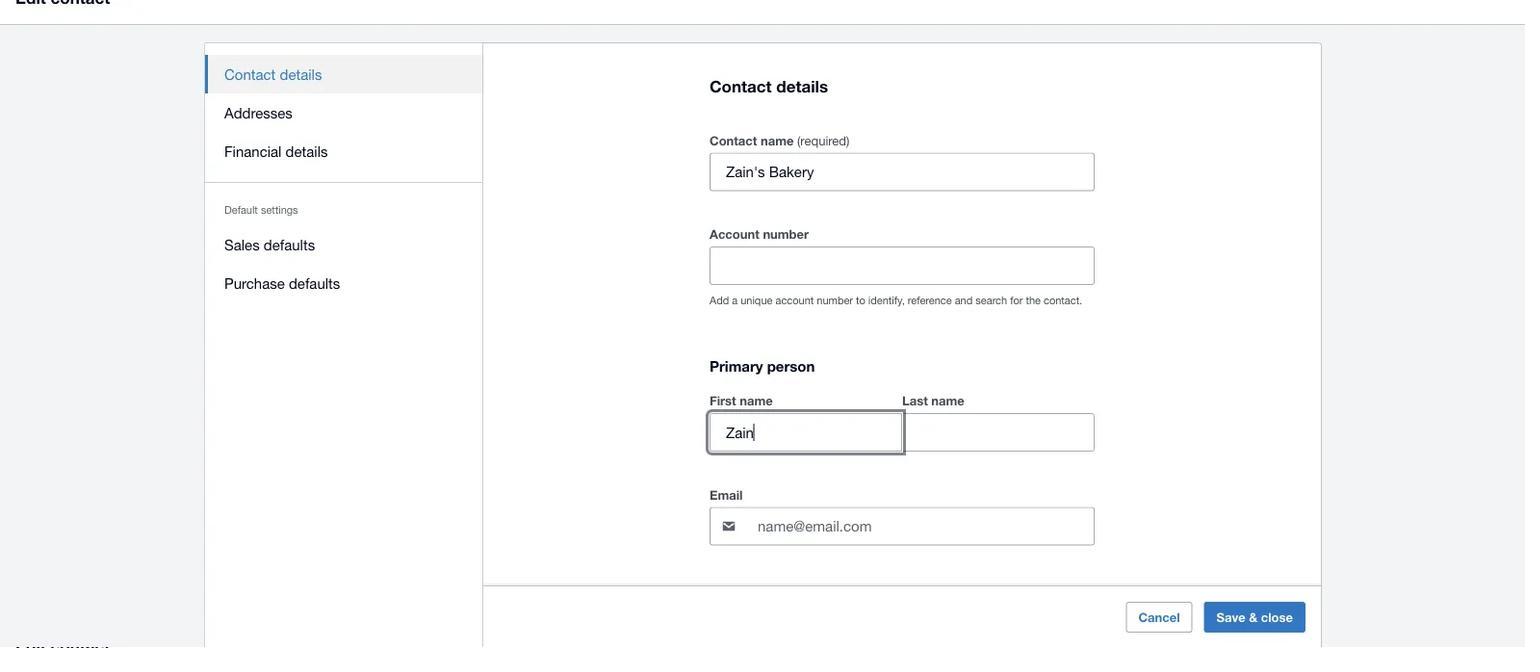 Task type: describe. For each thing, give the bounding box(es) containing it.
Email text field
[[756, 508, 1094, 545]]

contact inside 'link'
[[224, 65, 276, 82]]

1 horizontal spatial contact details
[[710, 76, 828, 95]]

contact name (required)
[[710, 133, 850, 148]]

account
[[710, 227, 760, 242]]

first name
[[710, 394, 773, 409]]

save
[[1217, 610, 1246, 625]]

search
[[976, 294, 1007, 307]]

&
[[1249, 610, 1258, 625]]

person
[[767, 357, 815, 375]]

default
[[224, 204, 258, 216]]

Last name field
[[902, 414, 1094, 451]]

cancel button
[[1126, 602, 1193, 633]]

and
[[955, 294, 973, 307]]

financial
[[224, 143, 282, 159]]

close
[[1261, 610, 1293, 625]]

contact left "(required)"
[[710, 133, 757, 148]]

details for contact details 'link'
[[280, 65, 322, 82]]

details for financial details link
[[286, 143, 328, 159]]

contact details inside 'link'
[[224, 65, 322, 82]]

account number
[[710, 227, 809, 242]]

purchase defaults link
[[205, 264, 483, 302]]

save & close
[[1217, 610, 1293, 625]]

addresses
[[224, 104, 293, 121]]

financial details link
[[205, 132, 483, 170]]

group containing first name
[[710, 389, 1095, 452]]

default settings
[[224, 204, 298, 216]]

identify,
[[869, 294, 905, 307]]

to
[[856, 294, 866, 307]]



Task type: vqa. For each thing, say whether or not it's contained in the screenshot.
contact details
yes



Task type: locate. For each thing, give the bounding box(es) containing it.
unique
[[741, 294, 773, 307]]

primary
[[710, 357, 763, 375]]

last name
[[902, 394, 965, 409]]

number
[[763, 227, 809, 242], [817, 294, 853, 307]]

details up addresses
[[280, 65, 322, 82]]

number left 'to'
[[817, 294, 853, 307]]

1 vertical spatial number
[[817, 294, 853, 307]]

name for last
[[932, 394, 965, 409]]

defaults
[[264, 236, 315, 253], [289, 274, 340, 291]]

for
[[1010, 294, 1023, 307]]

defaults for purchase defaults
[[289, 274, 340, 291]]

number right the account
[[763, 227, 809, 242]]

contact up addresses
[[224, 65, 276, 82]]

0 vertical spatial number
[[763, 227, 809, 242]]

sales defaults link
[[205, 225, 483, 264]]

A business or person's name field
[[711, 154, 1094, 190]]

name right first
[[740, 394, 773, 409]]

sales defaults
[[224, 236, 315, 253]]

name left "(required)"
[[761, 133, 794, 148]]

contact up contact name (required)
[[710, 76, 772, 95]]

defaults for sales defaults
[[264, 236, 315, 253]]

0 vertical spatial defaults
[[264, 236, 315, 253]]

name
[[761, 133, 794, 148], [740, 394, 773, 409], [932, 394, 965, 409]]

cancel
[[1139, 610, 1180, 625]]

defaults inside "link"
[[289, 274, 340, 291]]

0 horizontal spatial number
[[763, 227, 809, 242]]

contact
[[224, 65, 276, 82], [710, 76, 772, 95], [710, 133, 757, 148]]

0 horizontal spatial contact details
[[224, 65, 322, 82]]

contact details up contact name (required)
[[710, 76, 828, 95]]

defaults down settings
[[264, 236, 315, 253]]

add
[[710, 294, 729, 307]]

menu
[[205, 43, 483, 314]]

purchase
[[224, 274, 285, 291]]

1 vertical spatial defaults
[[289, 274, 340, 291]]

account
[[776, 294, 814, 307]]

reference
[[908, 294, 952, 307]]

save & close button
[[1204, 602, 1306, 633]]

contact.
[[1044, 294, 1083, 307]]

menu containing contact details
[[205, 43, 483, 314]]

a
[[732, 294, 738, 307]]

the
[[1026, 294, 1041, 307]]

First name field
[[711, 414, 901, 451]]

add a unique account number to identify, reference and search for the contact.
[[710, 294, 1083, 307]]

details up "(required)"
[[776, 76, 828, 95]]

settings
[[261, 204, 298, 216]]

details
[[280, 65, 322, 82], [776, 76, 828, 95], [286, 143, 328, 159]]

first
[[710, 394, 736, 409]]

name for first
[[740, 394, 773, 409]]

purchase defaults
[[224, 274, 340, 291]]

contact details up addresses
[[224, 65, 322, 82]]

contact details
[[224, 65, 322, 82], [710, 76, 828, 95]]

email
[[710, 487, 743, 502]]

last
[[902, 394, 928, 409]]

1 horizontal spatial number
[[817, 294, 853, 307]]

defaults down sales defaults link
[[289, 274, 340, 291]]

addresses link
[[205, 93, 483, 132]]

Account number field
[[711, 248, 1094, 284]]

name for contact
[[761, 133, 794, 148]]

(required)
[[797, 133, 850, 148]]

primary person
[[710, 357, 815, 375]]

group
[[710, 389, 1095, 452]]

name right 'last'
[[932, 394, 965, 409]]

financial details
[[224, 143, 328, 159]]

details inside 'link'
[[280, 65, 322, 82]]

details down addresses link
[[286, 143, 328, 159]]

sales
[[224, 236, 260, 253]]

contact details link
[[205, 55, 483, 93]]



